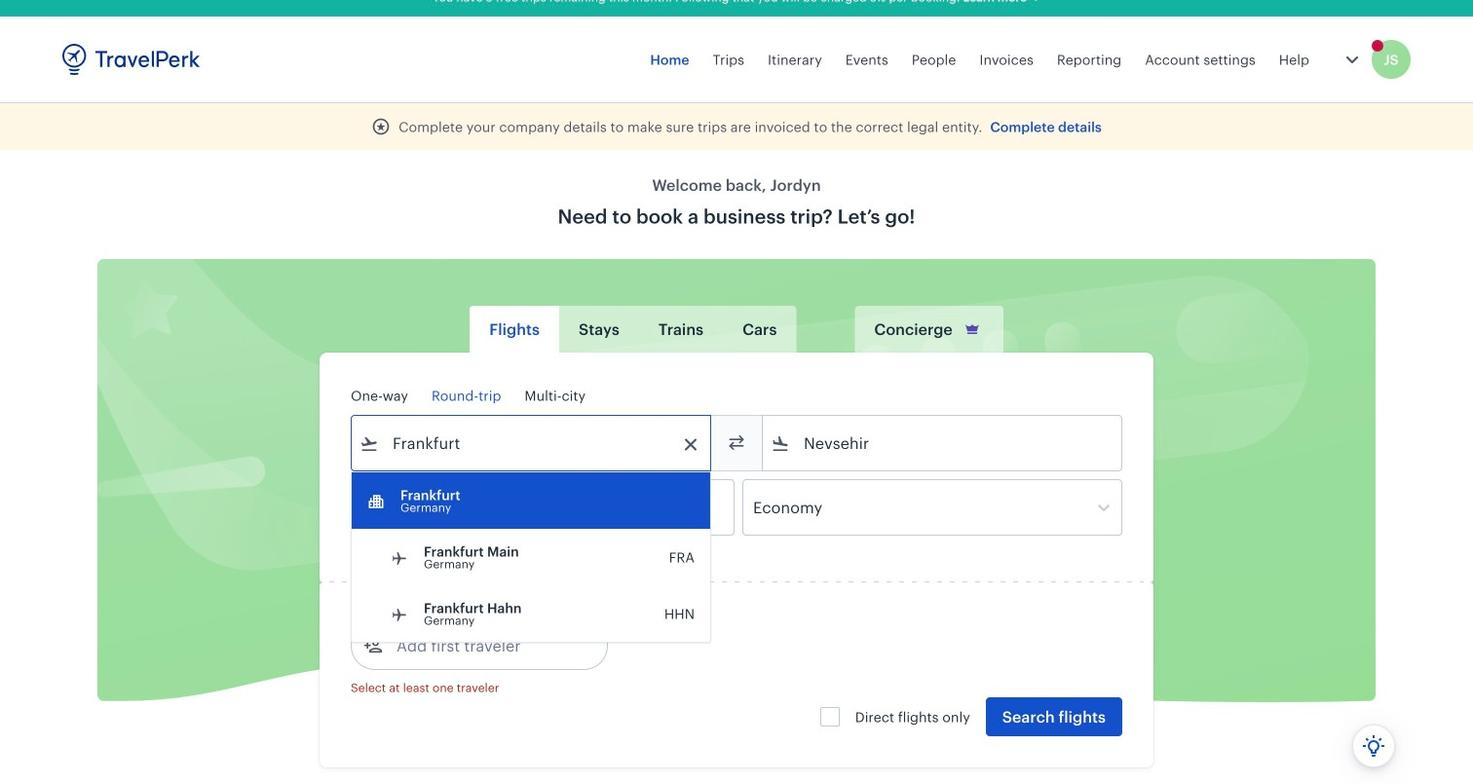 Task type: locate. For each thing, give the bounding box(es) containing it.
Add first traveler search field
[[383, 631, 586, 662]]

Return text field
[[495, 480, 596, 535]]

Depart text field
[[379, 480, 480, 535]]



Task type: vqa. For each thing, say whether or not it's contained in the screenshot.
Calendar application
no



Task type: describe. For each thing, give the bounding box(es) containing it.
To search field
[[790, 428, 1096, 459]]

From search field
[[379, 428, 685, 459]]



